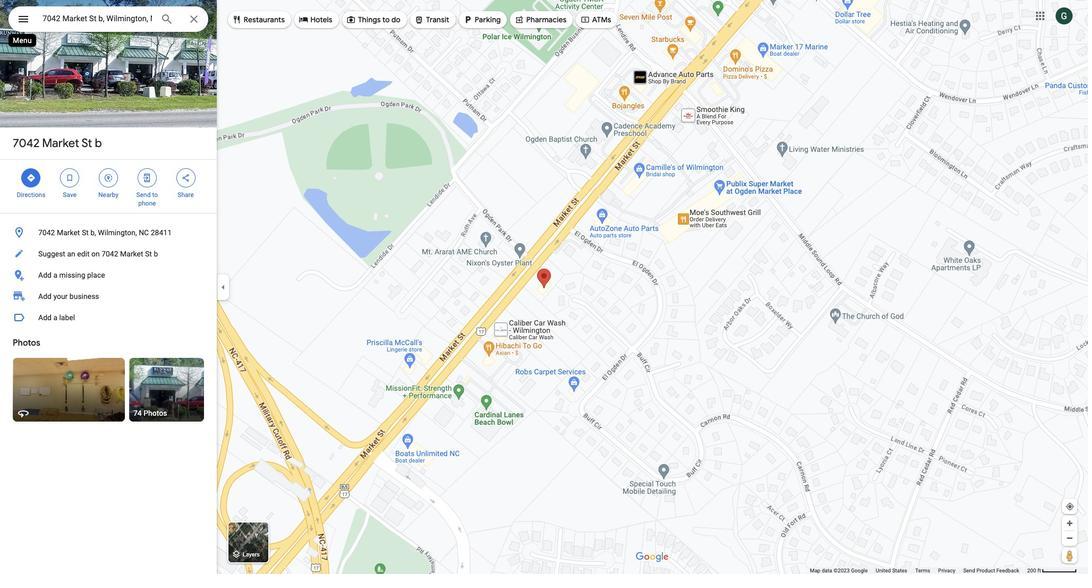 Task type: locate. For each thing, give the bounding box(es) containing it.
phone
[[138, 200, 156, 207]]

1 vertical spatial st
[[82, 228, 89, 237]]

 hotels
[[299, 14, 333, 26]]

add a missing place button
[[0, 265, 217, 286]]

st
[[82, 136, 92, 151], [82, 228, 89, 237], [145, 250, 152, 258]]

add left label
[[38, 313, 52, 322]]

2 add from the top
[[38, 292, 52, 301]]

add a missing place
[[38, 271, 105, 279]]


[[104, 172, 113, 184]]

 atms
[[581, 14, 611, 26]]

7042 for 7042 market st b, wilmington, nc 28411
[[38, 228, 55, 237]]

0 vertical spatial b
[[95, 136, 102, 151]]

0 vertical spatial 7042
[[13, 136, 39, 151]]

a left label
[[53, 313, 57, 322]]


[[463, 14, 473, 26]]

to
[[383, 15, 390, 24], [152, 191, 158, 199]]

1 add from the top
[[38, 271, 52, 279]]

photos
[[13, 338, 40, 349], [144, 409, 167, 418]]

terms button
[[915, 567, 930, 574]]


[[65, 172, 74, 184]]

footer containing map data ©2023 google
[[810, 567, 1027, 574]]

b down '28411'
[[154, 250, 158, 258]]

1 vertical spatial a
[[53, 313, 57, 322]]

add your business link
[[0, 286, 217, 307]]

add for add a missing place
[[38, 271, 52, 279]]

7042 for 7042 market st b
[[13, 136, 39, 151]]

terms
[[915, 568, 930, 574]]

market up 
[[42, 136, 79, 151]]

market down nc
[[120, 250, 143, 258]]


[[26, 172, 36, 184]]

to up phone
[[152, 191, 158, 199]]

st up actions for 7042 market st b region
[[82, 136, 92, 151]]

privacy button
[[938, 567, 955, 574]]

united states button
[[876, 567, 907, 574]]

7042 market st b
[[13, 136, 102, 151]]

add left your
[[38, 292, 52, 301]]

0 vertical spatial send
[[136, 191, 151, 199]]

a inside add a label button
[[53, 313, 57, 322]]

add
[[38, 271, 52, 279], [38, 292, 52, 301], [38, 313, 52, 322]]

 button
[[9, 6, 38, 34]]

1 horizontal spatial b
[[154, 250, 158, 258]]

0 horizontal spatial to
[[152, 191, 158, 199]]

restaurants
[[244, 15, 285, 24]]


[[232, 14, 242, 26]]

footer inside the google maps element
[[810, 567, 1027, 574]]

to inside  things to do
[[383, 15, 390, 24]]

1 vertical spatial photos
[[144, 409, 167, 418]]

1 vertical spatial to
[[152, 191, 158, 199]]

 parking
[[463, 14, 501, 26]]

0 vertical spatial to
[[383, 15, 390, 24]]

7042 inside 7042 market st b, wilmington, nc 28411 button
[[38, 228, 55, 237]]

a inside add a missing place button
[[53, 271, 57, 279]]

send inside send to phone
[[136, 191, 151, 199]]

to inside send to phone
[[152, 191, 158, 199]]

add a label button
[[0, 307, 217, 328]]

2 vertical spatial 7042
[[102, 250, 118, 258]]

0 horizontal spatial send
[[136, 191, 151, 199]]

1 a from the top
[[53, 271, 57, 279]]

transit
[[426, 15, 450, 24]]

2 a from the top
[[53, 313, 57, 322]]

7042
[[13, 136, 39, 151], [38, 228, 55, 237], [102, 250, 118, 258]]

0 vertical spatial add
[[38, 271, 52, 279]]

collapse side panel image
[[217, 281, 229, 293]]

None field
[[43, 12, 152, 25]]

b
[[95, 136, 102, 151], [154, 250, 158, 258]]

st left b,
[[82, 228, 89, 237]]

7042 inside suggest an edit on 7042 market st b button
[[102, 250, 118, 258]]

1 vertical spatial send
[[963, 568, 975, 574]]

1 horizontal spatial to
[[383, 15, 390, 24]]

to left do
[[383, 15, 390, 24]]

74 photos
[[133, 409, 167, 418]]

edit
[[77, 250, 90, 258]]

google account: greg robinson  
(robinsongreg175@gmail.com) image
[[1056, 7, 1073, 24]]

market
[[42, 136, 79, 151], [57, 228, 80, 237], [120, 250, 143, 258]]

map data ©2023 google
[[810, 568, 868, 574]]

1 horizontal spatial photos
[[144, 409, 167, 418]]

74 photos button
[[129, 358, 204, 422]]

1 vertical spatial market
[[57, 228, 80, 237]]

0 horizontal spatial b
[[95, 136, 102, 151]]

st for b,
[[82, 228, 89, 237]]

0 vertical spatial photos
[[13, 338, 40, 349]]

3 add from the top
[[38, 313, 52, 322]]

send product feedback button
[[963, 567, 1019, 574]]

st down nc
[[145, 250, 152, 258]]

7042 market st b, wilmington, nc 28411 button
[[0, 222, 217, 243]]

photos down add a label
[[13, 338, 40, 349]]

send for send to phone
[[136, 191, 151, 199]]

photos right 74
[[144, 409, 167, 418]]

add for add a label
[[38, 313, 52, 322]]

b inside button
[[154, 250, 158, 258]]

28411
[[151, 228, 172, 237]]

 search field
[[9, 6, 208, 34]]

7042 market st b main content
[[0, 0, 258, 574]]

nc
[[139, 228, 149, 237]]

market up an
[[57, 228, 80, 237]]

do
[[392, 15, 401, 24]]

add down suggest
[[38, 271, 52, 279]]

2 vertical spatial add
[[38, 313, 52, 322]]

7042 right on
[[102, 250, 118, 258]]

united
[[876, 568, 891, 574]]

an
[[67, 250, 75, 258]]

on
[[91, 250, 100, 258]]

place
[[87, 271, 105, 279]]

7042 up 
[[13, 136, 39, 151]]

0 horizontal spatial photos
[[13, 338, 40, 349]]

1 vertical spatial add
[[38, 292, 52, 301]]

7042 up suggest
[[38, 228, 55, 237]]

a
[[53, 271, 57, 279], [53, 313, 57, 322]]

footer
[[810, 567, 1027, 574]]

united states
[[876, 568, 907, 574]]

send left the product
[[963, 568, 975, 574]]

send up phone
[[136, 191, 151, 199]]

0 vertical spatial st
[[82, 136, 92, 151]]

1 horizontal spatial send
[[963, 568, 975, 574]]

b up actions for 7042 market st b region
[[95, 136, 102, 151]]

send inside button
[[963, 568, 975, 574]]

a left missing
[[53, 271, 57, 279]]

 pharmacies
[[515, 14, 567, 26]]

0 vertical spatial market
[[42, 136, 79, 151]]

nearby
[[98, 191, 118, 199]]

send
[[136, 191, 151, 199], [963, 568, 975, 574]]

0 vertical spatial a
[[53, 271, 57, 279]]

1 vertical spatial b
[[154, 250, 158, 258]]

1 vertical spatial 7042
[[38, 228, 55, 237]]



Task type: vqa. For each thing, say whether or not it's contained in the screenshot.
transit
yes



Task type: describe. For each thing, give the bounding box(es) containing it.
st for b
[[82, 136, 92, 151]]

ft
[[1038, 568, 1041, 574]]


[[142, 172, 152, 184]]

suggest an edit on 7042 market st b
[[38, 250, 158, 258]]

share
[[178, 191, 194, 199]]

states
[[892, 568, 907, 574]]


[[515, 14, 524, 26]]

pharmacies
[[527, 15, 567, 24]]

actions for 7042 market st b region
[[0, 160, 217, 213]]

feedback
[[996, 568, 1019, 574]]

send to phone
[[136, 191, 158, 207]]

 things to do
[[347, 14, 401, 26]]

2 vertical spatial market
[[120, 250, 143, 258]]

send for send product feedback
[[963, 568, 975, 574]]

atms
[[592, 15, 611, 24]]


[[347, 14, 356, 26]]

200
[[1027, 568, 1036, 574]]

label
[[59, 313, 75, 322]]

show your location image
[[1065, 502, 1075, 512]]


[[181, 172, 191, 184]]

market for b
[[42, 136, 79, 151]]

photos inside 74 photos button
[[144, 409, 167, 418]]


[[17, 12, 30, 27]]

show street view coverage image
[[1062, 548, 1078, 564]]

add a label
[[38, 313, 75, 322]]

©2023
[[834, 568, 850, 574]]

a for missing
[[53, 271, 57, 279]]

data
[[822, 568, 832, 574]]


[[581, 14, 590, 26]]

add your business
[[38, 292, 99, 301]]


[[415, 14, 424, 26]]

 transit
[[415, 14, 450, 26]]

save
[[63, 191, 77, 199]]

suggest an edit on 7042 market st b button
[[0, 243, 217, 265]]

google maps element
[[0, 0, 1088, 574]]

zoom in image
[[1066, 520, 1074, 528]]

zoom out image
[[1066, 535, 1074, 542]]

business
[[70, 292, 99, 301]]

suggest
[[38, 250, 65, 258]]

7042 market st b, wilmington, nc 28411
[[38, 228, 172, 237]]

directions
[[17, 191, 45, 199]]

your
[[53, 292, 68, 301]]


[[299, 14, 309, 26]]

google
[[851, 568, 868, 574]]

parking
[[475, 15, 501, 24]]

hotels
[[311, 15, 333, 24]]

none field inside 7042 market st b, wilmington, nc 28411 field
[[43, 12, 152, 25]]

missing
[[59, 271, 85, 279]]

 restaurants
[[232, 14, 285, 26]]

privacy
[[938, 568, 955, 574]]

market for b,
[[57, 228, 80, 237]]

map
[[810, 568, 820, 574]]

200 ft
[[1027, 568, 1041, 574]]

send product feedback
[[963, 568, 1019, 574]]

7042 Market St b, Wilmington, NC 28411 field
[[9, 6, 208, 32]]

wilmington,
[[98, 228, 137, 237]]

b,
[[90, 228, 96, 237]]

layers
[[243, 552, 260, 559]]

things
[[358, 15, 381, 24]]

2 vertical spatial st
[[145, 250, 152, 258]]

a for label
[[53, 313, 57, 322]]

product
[[977, 568, 995, 574]]

74
[[133, 409, 142, 418]]

200 ft button
[[1027, 568, 1077, 574]]

add for add your business
[[38, 292, 52, 301]]



